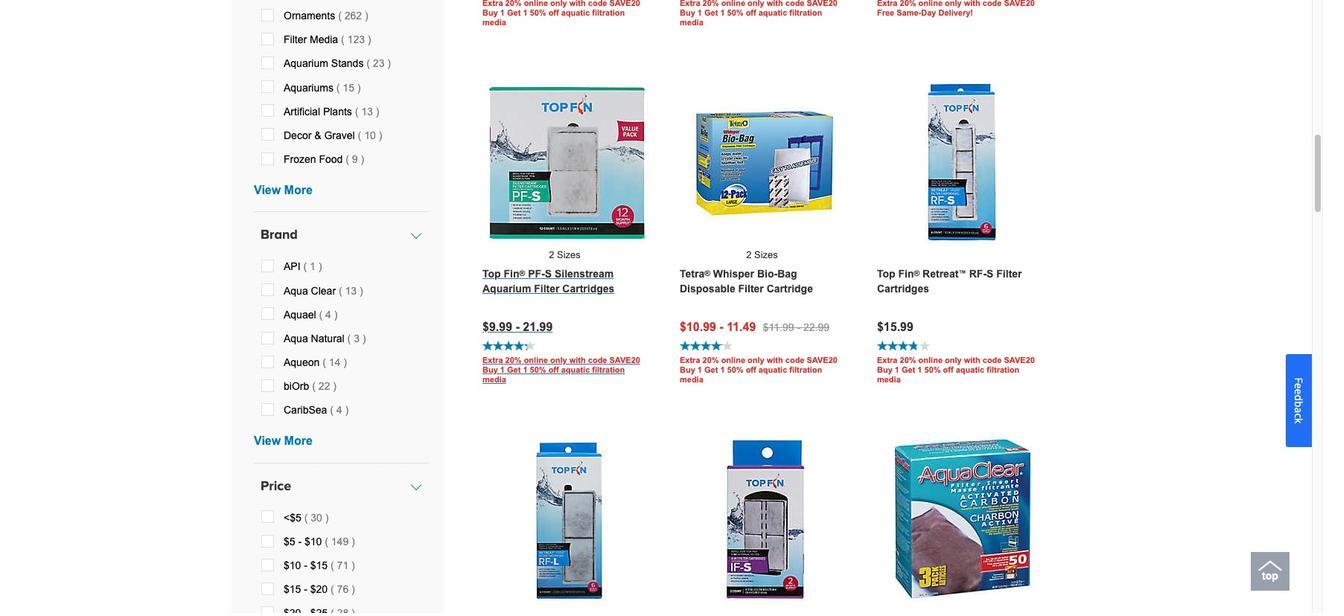 Task type: vqa. For each thing, say whether or not it's contained in the screenshot.
'playing' on the top
no



Task type: locate. For each thing, give the bounding box(es) containing it.
1 save20 from the left
[[609, 356, 640, 365]]

20% down $10.99
[[702, 356, 719, 365]]

view more
[[254, 184, 313, 197], [254, 435, 313, 448]]

silenstream
[[555, 268, 614, 280]]

extra for $9.99 - 21.99
[[482, 356, 503, 365]]

1 vertical spatial more
[[284, 435, 313, 448]]

only
[[550, 356, 567, 365], [748, 356, 764, 365], [945, 356, 962, 365]]

2 horizontal spatial ®
[[914, 269, 920, 278]]

view more link down food
[[254, 181, 429, 201]]

0 horizontal spatial s
[[545, 268, 552, 280]]

0 horizontal spatial top
[[482, 268, 501, 280]]

1 horizontal spatial only
[[748, 356, 764, 365]]

2 aqua from the top
[[284, 333, 308, 345]]

22.99
[[803, 322, 829, 334]]

$15 left 71
[[310, 560, 328, 572]]

3 extra 20% online only with code save20 buy 1 get 1 50% off aquatic filtration media from the left
[[877, 356, 1035, 384]]

® for top fin ® retreat ™
[[914, 269, 920, 278]]

0 horizontal spatial fin
[[504, 268, 519, 280]]

0 vertical spatial more
[[284, 184, 313, 197]]

2 top from the left
[[877, 268, 895, 280]]

$5 - $10 149
[[284, 536, 351, 548]]

2 horizontal spatial only
[[945, 356, 962, 365]]

3 20% from the left
[[900, 356, 916, 365]]

® up disposable
[[704, 269, 710, 278]]

3 ® from the left
[[914, 269, 920, 278]]

0 horizontal spatial sizes
[[557, 249, 581, 261]]

free same-day delivery! link
[[861, 0, 1058, 54]]

e down f
[[1292, 389, 1306, 395]]

save20 for $15.99
[[1004, 356, 1035, 365]]

2 horizontal spatial with
[[964, 356, 980, 365]]

fin for top fin ®
[[504, 268, 519, 280]]

view more link for 4
[[254, 432, 429, 452]]

aqueon
[[284, 357, 320, 369]]

13 for aqua clear 13
[[345, 285, 357, 297]]

aquarium down top fin ®
[[482, 283, 531, 295]]

aqua down "api"
[[284, 285, 308, 297]]

$11.99
[[763, 322, 794, 334]]

aquarium up aquariums at the top of page
[[284, 58, 328, 70]]

extra 20% online only with code save20 buy 1 get 1 50% off aquatic filtration media down the $15.99
[[877, 356, 1035, 384]]

view more link
[[254, 181, 429, 201], [254, 432, 429, 452]]

1 horizontal spatial $10
[[305, 536, 322, 548]]

50%
[[530, 8, 546, 17], [727, 8, 743, 17], [530, 366, 546, 374], [727, 366, 743, 374], [924, 366, 941, 374]]

2 horizontal spatial online
[[918, 356, 943, 365]]

0 horizontal spatial cartridges
[[562, 283, 615, 295]]

1 ® from the left
[[519, 269, 525, 278]]

s inside rf-s filter cartridges
[[987, 268, 993, 280]]

2 horizontal spatial save20
[[1004, 356, 1035, 365]]

2 extra 20% online only with code save20 buy 1 get 1 50% off aquatic filtration media from the left
[[680, 356, 838, 384]]

extra
[[482, 356, 503, 365], [680, 356, 700, 365], [877, 356, 898, 365]]

2 sizes up silenstream
[[549, 249, 581, 261]]

2 fin from the left
[[898, 268, 914, 280]]

aqua for aqua natural 3
[[284, 333, 308, 345]]

more for caribsea
[[284, 435, 313, 448]]

3 with from the left
[[964, 356, 980, 365]]

1 horizontal spatial buy 1 get 1 50% off aquatic filtration media
[[680, 8, 822, 27]]

view more for caribsea 4
[[254, 435, 313, 448]]

- down $5 - $10 149
[[304, 560, 307, 572]]

0 horizontal spatial 2 sizes
[[549, 249, 581, 261]]

$10.99 - 11.49 $11.99 - 22.99
[[680, 321, 829, 334]]

more down caribsea
[[284, 435, 313, 448]]

day
[[921, 8, 936, 17]]

1 extra from the left
[[482, 356, 503, 365]]

2 code from the left
[[785, 356, 804, 365]]

15
[[343, 82, 354, 93]]

only for $9.99 - 21.99
[[550, 356, 567, 365]]

code for $15.99
[[983, 356, 1002, 365]]

2 buy 1 get 1 50% off aquatic filtration media link from the left
[[663, 0, 861, 54]]

® inside top fin ® retreat ™
[[914, 269, 920, 278]]

10
[[364, 129, 376, 141]]

media for pf-s silenstream aquarium filter cartridges
[[482, 375, 506, 384]]

0 vertical spatial $15
[[310, 560, 328, 572]]

with
[[569, 356, 586, 365], [767, 356, 783, 365], [964, 356, 980, 365]]

0 horizontal spatial 2
[[549, 249, 554, 261]]

0 horizontal spatial only
[[550, 356, 567, 365]]

20%
[[505, 356, 522, 365], [702, 356, 719, 365], [900, 356, 916, 365]]

2
[[549, 249, 554, 261], [746, 249, 752, 261]]

4 up natural
[[325, 309, 331, 321]]

with for $15.99
[[964, 356, 980, 365]]

1 view more from the top
[[254, 184, 313, 197]]

- left $20
[[304, 584, 307, 596]]

3 online from the left
[[918, 356, 943, 365]]

ornaments 262
[[284, 10, 365, 22]]

1 horizontal spatial 13
[[361, 105, 373, 117]]

1 horizontal spatial $15
[[310, 560, 328, 572]]

-
[[516, 321, 520, 334], [719, 321, 723, 334], [797, 322, 800, 334], [298, 536, 302, 548], [304, 560, 307, 572], [304, 584, 307, 596]]

® left retreat
[[914, 269, 920, 278]]

online for $15.99
[[918, 356, 943, 365]]

$10
[[305, 536, 322, 548], [284, 560, 301, 572]]

1 extra 20% online only with code save20 buy 1 get 1 50% off aquatic filtration media from the left
[[482, 356, 640, 384]]

view more link down caribsea 4
[[254, 432, 429, 452]]

4
[[325, 309, 331, 321], [336, 405, 342, 416]]

top up the $15.99
[[877, 268, 895, 280]]

sizes up silenstream
[[557, 249, 581, 261]]

2 20% from the left
[[702, 356, 719, 365]]

2 horizontal spatial extra 20% online only with code save20 buy 1 get 1 50% off aquatic filtration media
[[877, 356, 1035, 384]]

1 20% from the left
[[505, 356, 522, 365]]

1 horizontal spatial s
[[987, 268, 993, 280]]

s left silenstream
[[545, 268, 552, 280]]

0 horizontal spatial online
[[524, 356, 548, 365]]

- right $5
[[298, 536, 302, 548]]

code for $9.99 - 21.99
[[588, 356, 607, 365]]

2 sizes up 'bio-'
[[746, 249, 778, 261]]

1 horizontal spatial with
[[767, 356, 783, 365]]

media for retreat
[[877, 375, 901, 384]]

2 up the whisper
[[746, 249, 752, 261]]

s
[[545, 268, 552, 280], [987, 268, 993, 280]]

1 horizontal spatial cartridges
[[877, 283, 929, 295]]

view more for frozen food 9
[[254, 184, 313, 197]]

ornaments
[[284, 10, 335, 22]]

whisper
[[713, 268, 754, 280]]

0 horizontal spatial with
[[569, 356, 586, 365]]

filtration for retreat
[[987, 366, 1019, 374]]

cartridges down silenstream
[[562, 283, 615, 295]]

filter inside 'pf-s silenstream aquarium filter cartridges'
[[534, 283, 559, 295]]

filter down 'bio-'
[[738, 283, 764, 295]]

extra down $9.99
[[482, 356, 503, 365]]

0 vertical spatial view
[[254, 184, 281, 197]]

k
[[1292, 418, 1306, 424]]

buy 1 get 1 50% off aquatic filtration media link
[[466, 0, 663, 54], [663, 0, 861, 54]]

sizes up 'bio-'
[[754, 249, 778, 261]]

media
[[482, 18, 506, 27], [680, 18, 703, 27], [482, 375, 506, 384], [680, 375, 703, 384], [877, 375, 901, 384]]

extra 20% online only with code save20 buy 1 get 1 50% off aquatic filtration media
[[482, 356, 640, 384], [680, 356, 838, 384], [877, 356, 1035, 384]]

2 with from the left
[[767, 356, 783, 365]]

1 horizontal spatial sizes
[[754, 249, 778, 261]]

14
[[329, 357, 340, 369]]

2 sizes
[[549, 249, 581, 261], [746, 249, 778, 261]]

2 online from the left
[[721, 356, 745, 365]]

1 more from the top
[[284, 184, 313, 197]]

top left 'pf-' on the top left
[[482, 268, 501, 280]]

1 vertical spatial 4
[[336, 405, 342, 416]]

buy for pf-s silenstream aquarium filter cartridges
[[482, 366, 498, 374]]

0 horizontal spatial 13
[[345, 285, 357, 297]]

e up d
[[1292, 383, 1306, 389]]

extra down $10.99
[[680, 356, 700, 365]]

13 up 10
[[361, 105, 373, 117]]

1
[[500, 8, 505, 17], [523, 8, 528, 17], [697, 8, 702, 17], [720, 8, 725, 17], [310, 261, 316, 273], [500, 366, 505, 374], [523, 366, 528, 374], [697, 366, 702, 374], [720, 366, 725, 374], [895, 366, 899, 374], [918, 366, 922, 374]]

buy for whisper bio-bag disposable filter cartridge
[[680, 366, 695, 374]]

2 2 sizes from the left
[[746, 249, 778, 261]]

3 save20 from the left
[[1004, 356, 1035, 365]]

aqua down aquael
[[284, 333, 308, 345]]

fin for top fin ® retreat ™
[[898, 268, 914, 280]]

1 horizontal spatial extra
[[680, 356, 700, 365]]

0 horizontal spatial code
[[588, 356, 607, 365]]

filter
[[284, 34, 307, 46], [996, 268, 1022, 280], [534, 283, 559, 295], [738, 283, 764, 295]]

0 horizontal spatial save20
[[609, 356, 640, 365]]

2 up 'pf-s silenstream aquarium filter cartridges'
[[549, 249, 554, 261]]

2 buy 1 get 1 50% off aquatic filtration media from the left
[[680, 8, 822, 27]]

f e e d b a c k button
[[1286, 354, 1312, 447]]

$20
[[310, 584, 328, 596]]

2 2 from the left
[[746, 249, 752, 261]]

®
[[519, 269, 525, 278], [704, 269, 710, 278], [914, 269, 920, 278]]

1 horizontal spatial aquarium
[[482, 283, 531, 295]]

- left the 21.99
[[516, 321, 520, 334]]

cartridges down top fin ® retreat ™
[[877, 283, 929, 295]]

1 horizontal spatial ®
[[704, 269, 710, 278]]

1 top from the left
[[482, 268, 501, 280]]

view more down caribsea
[[254, 435, 313, 448]]

1 s from the left
[[545, 268, 552, 280]]

1 vertical spatial aqua
[[284, 333, 308, 345]]

1 horizontal spatial fin
[[898, 268, 914, 280]]

view up price
[[254, 435, 281, 448]]

- left 11.49
[[719, 321, 723, 334]]

20% for $15.99
[[900, 356, 916, 365]]

1 horizontal spatial online
[[721, 356, 745, 365]]

off for pf-s silenstream aquarium filter cartridges
[[548, 366, 559, 374]]

1 vertical spatial view more link
[[254, 432, 429, 452]]

® for top fin ®
[[519, 269, 525, 278]]

more down frozen
[[284, 184, 313, 197]]

1 horizontal spatial extra 20% online only with code save20 buy 1 get 1 50% off aquatic filtration media
[[680, 356, 838, 384]]

1 horizontal spatial 20%
[[702, 356, 719, 365]]

2 horizontal spatial code
[[983, 356, 1002, 365]]

fin left retreat
[[898, 268, 914, 280]]

1 view more link from the top
[[254, 181, 429, 201]]

3 extra from the left
[[877, 356, 898, 365]]

1 aqua from the top
[[284, 285, 308, 297]]

view more down frozen
[[254, 184, 313, 197]]

1 horizontal spatial code
[[785, 356, 804, 365]]

0 horizontal spatial 4
[[325, 309, 331, 321]]

13
[[361, 105, 373, 117], [345, 285, 357, 297]]

$10 down $5
[[284, 560, 301, 572]]

top
[[482, 268, 501, 280], [877, 268, 895, 280]]

0 vertical spatial 4
[[325, 309, 331, 321]]

2 view more from the top
[[254, 435, 313, 448]]

13 for artificial plants 13
[[361, 105, 373, 117]]

f
[[1292, 378, 1306, 383]]

50% for whisper bio-bag disposable filter cartridge
[[727, 366, 743, 374]]

extra for $15.99
[[877, 356, 898, 365]]

s right ™
[[987, 268, 993, 280]]

fin
[[504, 268, 519, 280], [898, 268, 914, 280]]

® inside tetra ®
[[704, 269, 710, 278]]

20% down the $15.99
[[900, 356, 916, 365]]

top fin ®
[[482, 268, 525, 280]]

0 horizontal spatial extra
[[482, 356, 503, 365]]

aqua
[[284, 285, 308, 297], [284, 333, 308, 345]]

2 e from the top
[[1292, 389, 1306, 395]]

filter right the rf-
[[996, 268, 1022, 280]]

- left 22.99
[[797, 322, 800, 334]]

123
[[347, 34, 365, 46]]

free same-day delivery!
[[877, 8, 973, 17]]

0 vertical spatial aquarium
[[284, 58, 328, 70]]

1 2 from the left
[[549, 249, 554, 261]]

1 vertical spatial aquarium
[[482, 283, 531, 295]]

1 horizontal spatial save20
[[807, 356, 838, 365]]

4 for aquael 4
[[325, 309, 331, 321]]

decor
[[284, 129, 311, 141]]

0 horizontal spatial aquarium
[[284, 58, 328, 70]]

0 horizontal spatial $10
[[284, 560, 301, 572]]

sizes for bag
[[754, 249, 778, 261]]

filter down 'pf-' on the top left
[[534, 283, 559, 295]]

1 cartridges from the left
[[562, 283, 615, 295]]

fin left 'pf-' on the top left
[[504, 268, 519, 280]]

1 online from the left
[[524, 356, 548, 365]]

3 code from the left
[[983, 356, 1002, 365]]

view
[[254, 184, 281, 197], [254, 435, 281, 448]]

aquariums 15
[[284, 82, 357, 93]]

$10 right $5
[[305, 536, 322, 548]]

20% down $9.99 - 21.99 at left bottom
[[505, 356, 522, 365]]

2 s from the left
[[987, 268, 993, 280]]

s for pf-
[[545, 268, 552, 280]]

1 2 sizes from the left
[[549, 249, 581, 261]]

1 only from the left
[[550, 356, 567, 365]]

aquarium inside 'pf-s silenstream aquarium filter cartridges'
[[482, 283, 531, 295]]

code
[[588, 356, 607, 365], [785, 356, 804, 365], [983, 356, 1002, 365]]

buy 1 get 1 50% off aquatic filtration media
[[482, 8, 625, 27], [680, 8, 822, 27]]

extra 20% online only with code save20 buy 1 get 1 50% off aquatic filtration media down $10.99 - 11.49 $11.99 - 22.99 on the bottom right of page
[[680, 356, 838, 384]]

2 more from the top
[[284, 435, 313, 448]]

s for rf-
[[987, 268, 993, 280]]

0 vertical spatial aqua
[[284, 285, 308, 297]]

1 horizontal spatial 2 sizes
[[746, 249, 778, 261]]

1 fin from the left
[[504, 268, 519, 280]]

1 vertical spatial 13
[[345, 285, 357, 297]]

off for retreat
[[943, 366, 953, 374]]

13 right clear
[[345, 285, 357, 297]]

cartridge
[[767, 283, 813, 295]]

2 sizes from the left
[[754, 249, 778, 261]]

1 horizontal spatial 2
[[746, 249, 752, 261]]

frozen
[[284, 153, 316, 165]]

0 vertical spatial 13
[[361, 105, 373, 117]]

get
[[507, 8, 521, 17], [704, 8, 718, 17], [507, 366, 521, 374], [704, 366, 718, 374], [902, 366, 915, 374]]

disposable
[[680, 283, 735, 295]]

view for frozen food 9
[[254, 184, 281, 197]]

0 horizontal spatial 20%
[[505, 356, 522, 365]]

$5
[[284, 536, 295, 548]]

0 horizontal spatial ®
[[519, 269, 525, 278]]

0 horizontal spatial buy 1 get 1 50% off aquatic filtration media
[[482, 8, 625, 27]]

1 view from the top
[[254, 184, 281, 197]]

aqua for aqua clear 13
[[284, 285, 308, 297]]

22
[[318, 381, 330, 392]]

$15 left $20
[[284, 584, 301, 596]]

2 view more link from the top
[[254, 432, 429, 452]]

0 vertical spatial view more
[[254, 184, 313, 197]]

cartridges
[[562, 283, 615, 295], [877, 283, 929, 295]]

1 code from the left
[[588, 356, 607, 365]]

2 extra from the left
[[680, 356, 700, 365]]

extra 20% online only with code save20 buy 1 get 1 50% off aquatic filtration media down the 21.99
[[482, 356, 640, 384]]

a
[[1292, 408, 1306, 413]]

cartridges inside rf-s filter cartridges
[[877, 283, 929, 295]]

3 only from the left
[[945, 356, 962, 365]]

2 horizontal spatial 20%
[[900, 356, 916, 365]]

0 horizontal spatial $15
[[284, 584, 301, 596]]

2 view from the top
[[254, 435, 281, 448]]

1 vertical spatial view
[[254, 435, 281, 448]]

2 horizontal spatial extra
[[877, 356, 898, 365]]

- for $5 - $10 149
[[298, 536, 302, 548]]

0 horizontal spatial extra 20% online only with code save20 buy 1 get 1 50% off aquatic filtration media
[[482, 356, 640, 384]]

0 vertical spatial view more link
[[254, 181, 429, 201]]

view up the brand
[[254, 184, 281, 197]]

1 sizes from the left
[[557, 249, 581, 261]]

extra down the $15.99
[[877, 356, 898, 365]]

2 sizes for s
[[549, 249, 581, 261]]

1 horizontal spatial 4
[[336, 405, 342, 416]]

get for pf-s silenstream aquarium filter cartridges
[[507, 366, 521, 374]]

rf-
[[969, 268, 987, 280]]

1 with from the left
[[569, 356, 586, 365]]

® left 'pf-' on the top left
[[519, 269, 525, 278]]

2 cartridges from the left
[[877, 283, 929, 295]]

1 vertical spatial view more
[[254, 435, 313, 448]]

1 vertical spatial $10
[[284, 560, 301, 572]]

1 horizontal spatial top
[[877, 268, 895, 280]]

sizes
[[557, 249, 581, 261], [754, 249, 778, 261]]

s inside 'pf-s silenstream aquarium filter cartridges'
[[545, 268, 552, 280]]

® inside top fin ®
[[519, 269, 525, 278]]

$15
[[310, 560, 328, 572], [284, 584, 301, 596]]

4 right caribsea
[[336, 405, 342, 416]]

2 ® from the left
[[704, 269, 710, 278]]

off
[[548, 8, 559, 17], [746, 8, 756, 17], [548, 366, 559, 374], [746, 366, 756, 374], [943, 366, 953, 374]]

buy for retreat
[[877, 366, 892, 374]]

more for frozen food
[[284, 184, 313, 197]]

same-
[[897, 8, 921, 17]]



Task type: describe. For each thing, give the bounding box(es) containing it.
caribsea 4
[[284, 405, 345, 416]]

&
[[314, 129, 321, 141]]

aqua natural 3
[[284, 333, 362, 345]]

11.49
[[727, 321, 756, 334]]

food
[[319, 153, 343, 165]]

$9.99 - 21.99
[[482, 321, 553, 334]]

gravel
[[324, 129, 355, 141]]

stands
[[331, 58, 364, 70]]

filter inside rf-s filter cartridges
[[996, 268, 1022, 280]]

aquatic for retreat
[[956, 366, 984, 374]]

$15 - $20 76
[[284, 584, 351, 596]]

top for top fin ® retreat ™
[[877, 268, 895, 280]]

extra 20% online only with code save20 buy 1 get 1 50% off aquatic filtration media for $15.99
[[877, 356, 1035, 384]]

clear
[[311, 285, 336, 297]]

f e e d b a c k
[[1292, 378, 1306, 424]]

free
[[877, 8, 894, 17]]

23
[[373, 58, 384, 70]]

1 e from the top
[[1292, 383, 1306, 389]]

<$5
[[284, 512, 301, 524]]

aquatic for whisper bio-bag disposable filter cartridge
[[758, 366, 787, 374]]

2 for s
[[549, 249, 554, 261]]

$15.99
[[877, 321, 913, 334]]

save20 for $9.99 - 21.99
[[609, 356, 640, 365]]

tetra ®
[[680, 268, 710, 280]]

d
[[1292, 395, 1306, 401]]

$10 - $15 71
[[284, 560, 351, 572]]

top
[[1262, 570, 1278, 582]]

aqueon 14
[[284, 357, 343, 369]]

get for whisper bio-bag disposable filter cartridge
[[704, 366, 718, 374]]

online for $9.99 - 21.99
[[524, 356, 548, 365]]

retreat
[[923, 268, 958, 280]]

149
[[331, 536, 349, 548]]

filtration for whisper bio-bag disposable filter cartridge
[[789, 366, 822, 374]]

$9.99
[[482, 321, 512, 334]]

filtration for pf-s silenstream aquarium filter cartridges
[[592, 366, 625, 374]]

plants
[[323, 105, 352, 117]]

- for $10.99 - 11.49 $11.99 - 22.99
[[719, 321, 723, 334]]

21.99
[[523, 321, 553, 334]]

™
[[958, 269, 966, 278]]

- for $9.99 - 21.99
[[516, 321, 520, 334]]

2 save20 from the left
[[807, 356, 838, 365]]

filter media 123
[[284, 34, 368, 46]]

top for top fin ®
[[482, 268, 501, 280]]

api 1
[[284, 261, 318, 273]]

frozen food 9
[[284, 153, 361, 165]]

1 buy 1 get 1 50% off aquatic filtration media link from the left
[[466, 0, 663, 54]]

$10.99
[[680, 321, 716, 334]]

artificial plants 13
[[284, 105, 376, 117]]

b
[[1292, 401, 1306, 408]]

only for $15.99
[[945, 356, 962, 365]]

1 buy 1 get 1 50% off aquatic filtration media from the left
[[482, 8, 625, 27]]

262
[[344, 10, 362, 22]]

top fin ® retreat ™
[[877, 268, 966, 280]]

2 for bio-
[[746, 249, 752, 261]]

pf-
[[528, 268, 545, 280]]

aquarium stands 23
[[284, 58, 387, 70]]

sizes for silenstream
[[557, 249, 581, 261]]

bag
[[777, 268, 797, 280]]

0 vertical spatial $10
[[305, 536, 322, 548]]

50% for retreat
[[924, 366, 941, 374]]

- for $15 - $20 76
[[304, 584, 307, 596]]

get for retreat
[[902, 366, 915, 374]]

cartridges inside 'pf-s silenstream aquarium filter cartridges'
[[562, 283, 615, 295]]

20% for $9.99 - 21.99
[[505, 356, 522, 365]]

api
[[284, 261, 300, 273]]

with for $9.99 - 21.99
[[569, 356, 586, 365]]

brand
[[261, 227, 298, 245]]

c
[[1292, 413, 1306, 418]]

bio-
[[757, 268, 777, 280]]

aqua clear 13
[[284, 285, 360, 297]]

<$5 30
[[284, 512, 325, 524]]

- for $10 - $15 71
[[304, 560, 307, 572]]

view for caribsea 4
[[254, 435, 281, 448]]

pf-s silenstream aquarium filter cartridges
[[482, 268, 615, 295]]

media for whisper bio-bag disposable filter cartridge
[[680, 375, 703, 384]]

3
[[354, 333, 360, 345]]

- inside $10.99 - 11.49 $11.99 - 22.99
[[797, 322, 800, 334]]

view more link for food
[[254, 181, 429, 201]]

aquatic for pf-s silenstream aquarium filter cartridges
[[561, 366, 590, 374]]

50% for pf-s silenstream aquarium filter cartridges
[[530, 366, 546, 374]]

4 for caribsea 4
[[336, 405, 342, 416]]

off for whisper bio-bag disposable filter cartridge
[[746, 366, 756, 374]]

whisper bio-bag disposable filter cartridge
[[680, 268, 813, 295]]

extra 20% online only with code save20 buy 1 get 1 50% off aquatic filtration media for $9.99 - 21.99
[[482, 356, 640, 384]]

aquariums
[[284, 82, 333, 93]]

delivery!
[[938, 8, 973, 17]]

76
[[337, 584, 349, 596]]

2 only from the left
[[748, 356, 764, 365]]

biorb 22
[[284, 381, 333, 392]]

caribsea
[[284, 405, 327, 416]]

back to top image
[[1258, 555, 1282, 578]]

2 sizes for bio-
[[746, 249, 778, 261]]

natural
[[311, 333, 345, 345]]

filter inside whisper bio-bag disposable filter cartridge
[[738, 283, 764, 295]]

artificial
[[284, 105, 320, 117]]

1 vertical spatial $15
[[284, 584, 301, 596]]

aquael
[[284, 309, 316, 321]]

rf-s filter cartridges
[[877, 268, 1022, 295]]

71
[[337, 560, 349, 572]]

tetra
[[680, 268, 704, 280]]

price
[[261, 479, 291, 496]]

decor & gravel 10
[[284, 129, 379, 141]]

9
[[352, 153, 358, 165]]

30
[[311, 512, 322, 524]]

biorb
[[284, 381, 309, 392]]

aquael 4
[[284, 309, 334, 321]]

filter down ornaments
[[284, 34, 307, 46]]

media
[[310, 34, 338, 46]]



